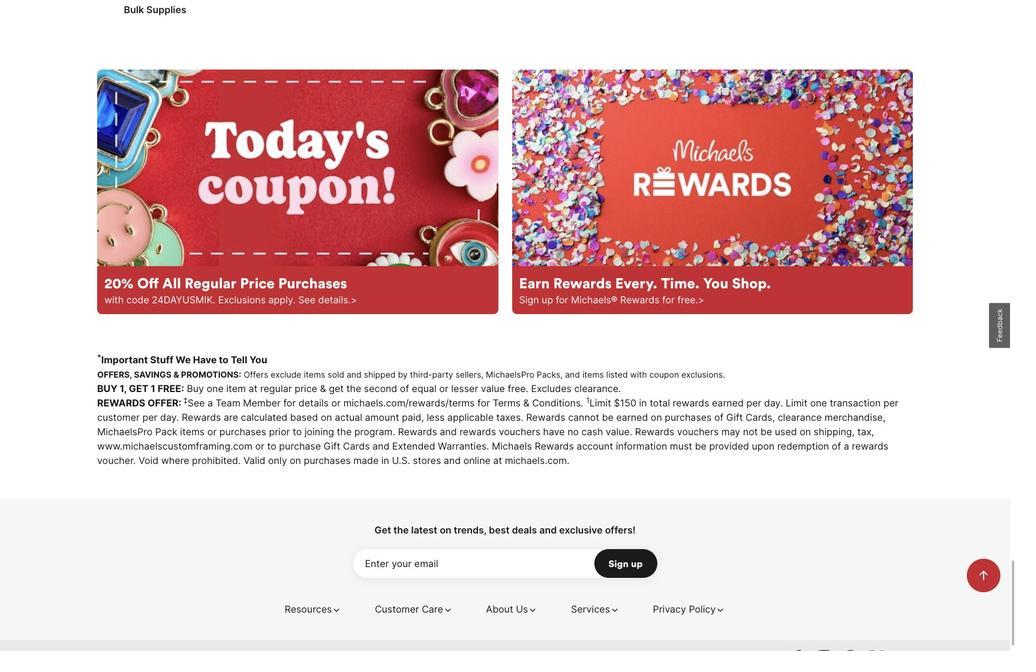 Task type: describe. For each thing, give the bounding box(es) containing it.
care
[[422, 602, 443, 614]]

regular
[[260, 381, 292, 393]]

at inside * important stuff we have to tell you offers, savings & promotions: offers exclude items sold and shipped by third-party sellers, michaelspro packs, and items listed with coupon exclusions. buy 1, get 1 free: buy one item at regular price & get the second of equal or lesser value free. excludes clearance.
[[249, 381, 258, 393]]

calculated
[[241, 410, 287, 422]]

we
[[176, 352, 191, 364]]

conditions.
[[532, 395, 584, 407]]

off
[[137, 272, 159, 290]]

one inside * important stuff we have to tell you offers, savings & promotions: offers exclude items sold and shipped by third-party sellers, michaelspro packs, and items listed with coupon exclusions. buy 1, get 1 free: buy one item at regular price & get the second of equal or lesser value free. excludes clearance.
[[207, 381, 224, 393]]

terms
[[493, 395, 521, 407]]

1 horizontal spatial to
[[267, 438, 276, 450]]

and down warranties.
[[444, 453, 461, 465]]

2 vertical spatial the
[[393, 522, 409, 534]]

0 vertical spatial day.
[[764, 395, 783, 407]]

u.s.
[[392, 453, 410, 465]]

you inside earn rewards every. time. you shop. sign up for michaels® rewards for free.>
[[703, 272, 729, 290]]

0 horizontal spatial be
[[602, 410, 614, 422]]

sign up
[[609, 556, 643, 568]]

policy
[[689, 602, 716, 614]]

1 vertical spatial in
[[381, 453, 389, 465]]

1 vertical spatial rewards
[[460, 424, 496, 436]]

listed
[[606, 368, 628, 378]]

2 horizontal spatial per
[[884, 395, 899, 407]]

cash
[[582, 424, 603, 436]]

default image image for price
[[97, 68, 498, 264]]

earn
[[519, 272, 550, 290]]

exclude
[[271, 368, 301, 378]]

rewards down have at the bottom of the page
[[535, 438, 574, 450]]

michaels®
[[571, 292, 618, 304]]

sign inside button
[[609, 556, 629, 568]]

up inside earn rewards every. time. you shop. sign up for michaels® rewards for free.>
[[542, 292, 553, 304]]

$150
[[614, 395, 636, 407]]

best
[[489, 522, 510, 534]]

information
[[616, 438, 667, 450]]

latest
[[411, 522, 437, 534]]

have
[[543, 424, 565, 436]]

1 limit from the left
[[590, 395, 611, 407]]

savings
[[134, 368, 172, 378]]

merchandise,
[[825, 410, 886, 422]]

with inside 20% off all regular price purchases with code 24dayusmik. exclusions apply. see details.>
[[104, 292, 124, 304]]

amount
[[365, 410, 399, 422]]

or up valid
[[255, 438, 265, 450]]

2 vouchers from the left
[[677, 424, 719, 436]]

0 horizontal spatial day.
[[160, 410, 179, 422]]

must
[[670, 438, 692, 450]]

shop.
[[732, 272, 771, 290]]

of inside * important stuff we have to tell you offers, savings & promotions: offers exclude items sold and shipped by third-party sellers, michaelspro packs, and items listed with coupon exclusions. buy 1, get 1 free: buy one item at regular price & get the second of equal or lesser value free. excludes clearance.
[[400, 381, 409, 393]]

deals
[[512, 522, 537, 534]]

account
[[577, 438, 613, 450]]

resources button
[[285, 600, 342, 615]]

bulk supplies
[[124, 2, 186, 14]]

clearance.
[[574, 381, 621, 393]]

1 horizontal spatial purchases
[[304, 453, 351, 465]]

rewards down "every."
[[620, 292, 660, 304]]

get
[[329, 381, 344, 393]]

item
[[226, 381, 246, 393]]

1 vertical spatial earned
[[616, 410, 648, 422]]

made
[[353, 453, 379, 465]]

purchases
[[278, 272, 347, 290]]

used
[[775, 424, 797, 436]]

and right deals
[[539, 522, 557, 534]]

exclusive
[[559, 522, 603, 534]]

important
[[101, 352, 148, 364]]

see inside 20% off all regular price purchases with code 24dayusmik. exclusions apply. see details.>
[[298, 292, 316, 304]]

by
[[398, 368, 408, 378]]

or up prohibited.
[[207, 424, 217, 436]]

about us
[[486, 602, 528, 614]]

price
[[295, 381, 317, 393]]

details.>
[[318, 292, 357, 304]]

get the latest on trends, best deals and exclusive offers!
[[375, 522, 636, 534]]

4 twitter image from the left
[[867, 646, 887, 651]]

bulk supplies link
[[97, 0, 213, 15]]

less
[[427, 410, 445, 422]]

services button
[[571, 600, 620, 615]]

privacy
[[653, 602, 686, 614]]

the inside limit $150 in total rewards earned per day. limit one transaction per customer per day. rewards are calculated based on actual amount paid, less applicable taxes. rewards cannot be earned on purchases of gift cards, clearance merchandise, michaelspro pack items or purchases prior to joining the program. rewards and rewards vouchers have no cash value. rewards vouchers may not be used on shipping, tax, www.michaelscustomframing.com or to purchase gift cards and extended warranties. michaels rewards account information must be provided upon redemption of a rewards voucher. void where prohibited. valid only on purchases made in u.s. stores and online at michaels.com.
[[337, 424, 352, 436]]

applicable
[[447, 410, 494, 422]]

tell
[[231, 352, 247, 364]]

you inside * important stuff we have to tell you offers, savings & promotions: offers exclude items sold and shipped by third-party sellers, michaelspro packs, and items listed with coupon exclusions. buy 1, get 1 free: buy one item at regular price & get the second of equal or lesser value free. excludes clearance.
[[250, 352, 267, 364]]

‡
[[184, 394, 188, 403]]

online
[[463, 453, 491, 465]]

2 horizontal spatial to
[[293, 424, 302, 436]]

for down time.
[[662, 292, 675, 304]]

void
[[139, 453, 159, 465]]

michaels.com/rewards/terms
[[343, 395, 475, 407]]

coupon
[[650, 368, 679, 378]]

packs,
[[537, 368, 563, 378]]

earn rewards every. time. you shop. sign up for michaels® rewards for free.>
[[519, 272, 771, 304]]

1 vertical spatial of
[[714, 410, 724, 422]]

1,
[[120, 381, 127, 393]]

have
[[193, 352, 217, 364]]

stuff
[[150, 352, 173, 364]]

about
[[486, 602, 513, 614]]

1 horizontal spatial per
[[747, 395, 762, 407]]

on down purchase
[[290, 453, 301, 465]]

for down the value
[[477, 395, 490, 407]]

1 inside * important stuff we have to tell you offers, savings & promotions: offers exclude items sold and shipped by third-party sellers, michaelspro packs, and items listed with coupon exclusions. buy 1, get 1 free: buy one item at regular price & get the second of equal or lesser value free. excludes clearance.
[[151, 381, 155, 393]]

get
[[129, 381, 148, 393]]

paid,
[[402, 410, 424, 422]]

exclusions.
[[681, 368, 725, 378]]

for down regular in the bottom of the page
[[283, 395, 296, 407]]

and right packs,
[[565, 368, 580, 378]]

time.
[[661, 272, 700, 290]]

extended
[[392, 438, 435, 450]]

price
[[240, 272, 275, 290]]

based
[[290, 410, 318, 422]]

prior
[[269, 424, 290, 436]]

not
[[743, 424, 758, 436]]

0 vertical spatial purchases
[[665, 410, 712, 422]]

2 limit from the left
[[786, 395, 808, 407]]

regular
[[185, 272, 237, 290]]

rewards offer: ‡ see a team member for details or michaels.com/rewards/terms for terms & conditions. 1
[[97, 394, 590, 407]]

limit $150 in total rewards earned per day. limit one transaction per customer per day. rewards are calculated based on actual amount paid, less applicable taxes. rewards cannot be earned on purchases of gift cards, clearance merchandise, michaelspro pack items or purchases prior to joining the program. rewards and rewards vouchers have no cash value. rewards vouchers may not be used on shipping, tax, www.michaelscustomframing.com or to purchase gift cards and extended warranties. michaels rewards account information must be provided upon redemption of a rewards voucher. void where prohibited. valid only on purchases made in u.s. stores and online at michaels.com.
[[97, 395, 899, 465]]

taxes.
[[496, 410, 524, 422]]

20% off all regular price purchases with code 24dayusmik. exclusions apply. see details.>
[[104, 272, 357, 304]]

michaels.com.
[[505, 453, 570, 465]]

1 inside rewards offer: ‡ see a team member for details or michaels.com/rewards/terms for terms & conditions. 1
[[586, 394, 590, 403]]

3 twitter image from the left
[[841, 646, 860, 651]]

0 vertical spatial rewards
[[673, 395, 709, 407]]

0 vertical spatial gift
[[726, 410, 743, 422]]

rewards up extended
[[398, 424, 437, 436]]

20%
[[104, 272, 134, 290]]

michaelspro inside * important stuff we have to tell you offers, savings & promotions: offers exclude items sold and shipped by third-party sellers, michaelspro packs, and items listed with coupon exclusions. buy 1, get 1 free: buy one item at regular price & get the second of equal or lesser value free. excludes clearance.
[[486, 368, 534, 378]]

with inside * important stuff we have to tell you offers, savings & promotions: offers exclude items sold and shipped by third-party sellers, michaelspro packs, and items listed with coupon exclusions. buy 1, get 1 free: buy one item at regular price & get the second of equal or lesser value free. excludes clearance.
[[630, 368, 647, 378]]

resources
[[285, 602, 332, 614]]

one inside limit $150 in total rewards earned per day. limit one transaction per customer per day. rewards are calculated based on actual amount paid, less applicable taxes. rewards cannot be earned on purchases of gift cards, clearance merchandise, michaelspro pack items or purchases prior to joining the program. rewards and rewards vouchers have no cash value. rewards vouchers may not be used on shipping, tax, www.michaelscustomframing.com or to purchase gift cards and extended warranties. michaels rewards account information must be provided upon redemption of a rewards voucher. void where prohibited. valid only on purchases made in u.s. stores and online at michaels.com.
[[810, 395, 827, 407]]

rewards up have at the bottom of the page
[[526, 410, 565, 422]]



Task type: locate. For each thing, give the bounding box(es) containing it.
or down the "get" on the left of page
[[331, 395, 341, 407]]

gift up may
[[726, 410, 743, 422]]

1 horizontal spatial vouchers
[[677, 424, 719, 436]]

default image image for you
[[512, 68, 913, 264]]

for left michaels®
[[556, 292, 568, 304]]

1 horizontal spatial up
[[631, 556, 643, 568]]

cannot
[[568, 410, 599, 422]]

value.
[[606, 424, 632, 436]]

0 vertical spatial earned
[[712, 395, 744, 407]]

1 vertical spatial one
[[810, 395, 827, 407]]

& up free:
[[173, 368, 179, 378]]

0 vertical spatial see
[[298, 292, 316, 304]]

equal
[[412, 381, 437, 393]]

sign inside earn rewards every. time. you shop. sign up for michaels® rewards for free.>
[[519, 292, 539, 304]]

every.
[[615, 272, 657, 290]]

rewards
[[673, 395, 709, 407], [460, 424, 496, 436], [852, 438, 889, 450]]

items inside limit $150 in total rewards earned per day. limit one transaction per customer per day. rewards are calculated based on actual amount paid, less applicable taxes. rewards cannot be earned on purchases of gift cards, clearance merchandise, michaelspro pack items or purchases prior to joining the program. rewards and rewards vouchers have no cash value. rewards vouchers may not be used on shipping, tax, www.michaelscustomframing.com or to purchase gift cards and extended warranties. michaels rewards account information must be provided upon redemption of a rewards voucher. void where prohibited. valid only on purchases made in u.s. stores and online at michaels.com.
[[180, 424, 205, 436]]

items up price
[[304, 368, 325, 378]]

2 vertical spatial rewards
[[852, 438, 889, 450]]

cards,
[[746, 410, 775, 422]]

1 vertical spatial purchases
[[219, 424, 266, 436]]

a down shipping, at the right of the page
[[844, 438, 849, 450]]

1 vertical spatial 1
[[586, 394, 590, 403]]

second
[[364, 381, 397, 393]]

sign down offers!
[[609, 556, 629, 568]]

1 horizontal spatial a
[[844, 438, 849, 450]]

1 twitter image from the left
[[788, 646, 807, 651]]

and right sold
[[347, 368, 362, 378]]

offers
[[244, 368, 268, 378]]

vouchers
[[499, 424, 541, 436], [677, 424, 719, 436]]

1 default image image from the left
[[97, 68, 498, 264]]

1 vertical spatial &
[[320, 381, 326, 393]]

supplies
[[146, 2, 186, 14]]

* important stuff we have to tell you offers, savings & promotions: offers exclude items sold and shipped by third-party sellers, michaelspro packs, and items listed with coupon exclusions. buy 1, get 1 free: buy one item at regular price & get the second of equal or lesser value free. excludes clearance.
[[97, 351, 725, 393]]

sign up button
[[594, 548, 657, 576]]

0 horizontal spatial per
[[142, 410, 158, 422]]

trends,
[[454, 522, 487, 534]]

1 horizontal spatial michaelspro
[[486, 368, 534, 378]]

1 vertical spatial be
[[761, 424, 772, 436]]

0 horizontal spatial up
[[542, 292, 553, 304]]

at down offers
[[249, 381, 258, 393]]

michaelspro down customer
[[97, 424, 153, 436]]

0 vertical spatial in
[[639, 395, 647, 407]]

be up value.
[[602, 410, 614, 422]]

1 vertical spatial you
[[250, 352, 267, 364]]

rewards down applicable
[[460, 424, 496, 436]]

offer:
[[148, 395, 181, 407]]

day.
[[764, 395, 783, 407], [160, 410, 179, 422]]

twitter image
[[788, 646, 807, 651], [815, 646, 834, 651], [841, 646, 860, 651], [867, 646, 887, 651]]

offers,
[[97, 368, 132, 378]]

2 horizontal spatial items
[[582, 368, 604, 378]]

and
[[347, 368, 362, 378], [565, 368, 580, 378], [440, 424, 457, 436], [373, 438, 390, 450], [444, 453, 461, 465], [539, 522, 557, 534]]

purchases up must
[[665, 410, 712, 422]]

limit up clearance
[[786, 395, 808, 407]]

0 horizontal spatial michaelspro
[[97, 424, 153, 436]]

sign down earn
[[519, 292, 539, 304]]

limit down clearance.
[[590, 395, 611, 407]]

1 horizontal spatial of
[[714, 410, 724, 422]]

member
[[243, 395, 281, 407]]

or inside * important stuff we have to tell you offers, savings & promotions: offers exclude items sold and shipped by third-party sellers, michaelspro packs, and items listed with coupon exclusions. buy 1, get 1 free: buy one item at regular price & get the second of equal or lesser value free. excludes clearance.
[[439, 381, 449, 393]]

to left tell
[[219, 352, 229, 364]]

1 horizontal spatial gift
[[726, 410, 743, 422]]

and down less
[[440, 424, 457, 436]]

the inside * important stuff we have to tell you offers, savings & promotions: offers exclude items sold and shipped by third-party sellers, michaelspro packs, and items listed with coupon exclusions. buy 1, get 1 free: buy one item at regular price & get the second of equal or lesser value free. excludes clearance.
[[346, 381, 361, 393]]

at
[[249, 381, 258, 393], [493, 453, 502, 465]]

at down michaels
[[493, 453, 502, 465]]

0 horizontal spatial sign
[[519, 292, 539, 304]]

offers!
[[605, 522, 636, 534]]

purchases down joining
[[304, 453, 351, 465]]

2 twitter image from the left
[[815, 646, 834, 651]]

per
[[747, 395, 762, 407], [884, 395, 899, 407], [142, 410, 158, 422]]

& left the "get" on the left of page
[[320, 381, 326, 393]]

0 vertical spatial to
[[219, 352, 229, 364]]

free.
[[508, 381, 528, 393]]

a inside rewards offer: ‡ see a team member for details or michaels.com/rewards/terms for terms & conditions. 1
[[208, 395, 213, 407]]

1 down savings
[[151, 381, 155, 393]]

1 vertical spatial a
[[844, 438, 849, 450]]

vouchers up michaels
[[499, 424, 541, 436]]

per up cards,
[[747, 395, 762, 407]]

rewards down ‡
[[182, 410, 221, 422]]

provided
[[709, 438, 749, 450]]

exclusions
[[218, 292, 266, 304]]

stores
[[413, 453, 441, 465]]

1 horizontal spatial in
[[639, 395, 647, 407]]

purchases down are
[[219, 424, 266, 436]]

with right listed
[[630, 368, 647, 378]]

items
[[304, 368, 325, 378], [582, 368, 604, 378], [180, 424, 205, 436]]

buy
[[187, 381, 204, 393]]

0 horizontal spatial to
[[219, 352, 229, 364]]

1 horizontal spatial be
[[695, 438, 707, 450]]

& inside rewards offer: ‡ see a team member for details or michaels.com/rewards/terms for terms & conditions. 1
[[523, 395, 529, 407]]

day. up cards,
[[764, 395, 783, 407]]

customer care
[[375, 602, 443, 614]]

1 horizontal spatial sign
[[609, 556, 629, 568]]

free.>
[[678, 292, 705, 304]]

of down by
[[400, 381, 409, 393]]

third-
[[410, 368, 432, 378]]

on down total in the right of the page
[[651, 410, 662, 422]]

rewards up michaels®
[[553, 272, 612, 290]]

details
[[299, 395, 329, 407]]

for
[[556, 292, 568, 304], [662, 292, 675, 304], [283, 395, 296, 407], [477, 395, 490, 407]]

up down earn
[[542, 292, 553, 304]]

rewards up information
[[635, 424, 674, 436]]

0 vertical spatial at
[[249, 381, 258, 393]]

to up purchase
[[293, 424, 302, 436]]

1 horizontal spatial &
[[320, 381, 326, 393]]

up inside button
[[631, 556, 643, 568]]

1 vertical spatial see
[[188, 395, 205, 407]]

of up may
[[714, 410, 724, 422]]

vouchers up must
[[677, 424, 719, 436]]

1 vertical spatial with
[[630, 368, 647, 378]]

2 horizontal spatial &
[[523, 395, 529, 407]]

shipping,
[[814, 424, 855, 436]]

2 horizontal spatial of
[[832, 438, 841, 450]]

tax,
[[858, 424, 874, 436]]

rewards down tax,
[[852, 438, 889, 450]]

0 horizontal spatial purchases
[[219, 424, 266, 436]]

earned up may
[[712, 395, 744, 407]]

michaels
[[492, 438, 532, 450]]

www.michaelscustomframing.com
[[97, 438, 253, 450]]

1 vertical spatial to
[[293, 424, 302, 436]]

you up "free.>"
[[703, 272, 729, 290]]

a inside limit $150 in total rewards earned per day. limit one transaction per customer per day. rewards are calculated based on actual amount paid, less applicable taxes. rewards cannot be earned on purchases of gift cards, clearance merchandise, michaelspro pack items or purchases prior to joining the program. rewards and rewards vouchers have no cash value. rewards vouchers may not be used on shipping, tax, www.michaelscustomframing.com or to purchase gift cards and extended warranties. michaels rewards account information must be provided upon redemption of a rewards voucher. void where prohibited. valid only on purchases made in u.s. stores and online at michaels.com.
[[844, 438, 849, 450]]

1 horizontal spatial items
[[304, 368, 325, 378]]

0 vertical spatial you
[[703, 272, 729, 290]]

0 horizontal spatial &
[[173, 368, 179, 378]]

0 horizontal spatial one
[[207, 381, 224, 393]]

& down free.
[[523, 395, 529, 407]]

1 horizontal spatial see
[[298, 292, 316, 304]]

*
[[97, 351, 101, 360]]

valid
[[243, 453, 265, 465]]

0 vertical spatial a
[[208, 395, 213, 407]]

0 horizontal spatial gift
[[324, 438, 340, 450]]

1 horizontal spatial default image image
[[512, 68, 913, 264]]

you
[[703, 272, 729, 290], [250, 352, 267, 364]]

2 vertical spatial purchases
[[304, 453, 351, 465]]

0 horizontal spatial vouchers
[[499, 424, 541, 436]]

in left total in the right of the page
[[639, 395, 647, 407]]

default image image
[[97, 68, 498, 264], [512, 68, 913, 264]]

us
[[516, 602, 528, 614]]

0 horizontal spatial items
[[180, 424, 205, 436]]

be
[[602, 410, 614, 422], [761, 424, 772, 436], [695, 438, 707, 450]]

code
[[126, 292, 149, 304]]

team
[[216, 395, 240, 407]]

on
[[321, 410, 332, 422], [651, 410, 662, 422], [800, 424, 811, 436], [290, 453, 301, 465], [440, 522, 451, 534]]

items up www.michaelscustomframing.com
[[180, 424, 205, 436]]

0 horizontal spatial see
[[188, 395, 205, 407]]

with down 20%
[[104, 292, 124, 304]]

0 vertical spatial of
[[400, 381, 409, 393]]

up
[[542, 292, 553, 304], [631, 556, 643, 568]]

0 vertical spatial sign
[[519, 292, 539, 304]]

in
[[639, 395, 647, 407], [381, 453, 389, 465]]

up down offers!
[[631, 556, 643, 568]]

one up clearance
[[810, 395, 827, 407]]

only
[[268, 453, 287, 465]]

0 horizontal spatial default image image
[[97, 68, 498, 264]]

1 down clearance.
[[586, 394, 590, 403]]

see down purchases
[[298, 292, 316, 304]]

2 horizontal spatial purchases
[[665, 410, 712, 422]]

may
[[721, 424, 740, 436]]

on up joining
[[321, 410, 332, 422]]

the down actual
[[337, 424, 352, 436]]

0 vertical spatial &
[[173, 368, 179, 378]]

or inside rewards offer: ‡ see a team member for details or michaels.com/rewards/terms for terms & conditions. 1
[[331, 395, 341, 407]]

about us button
[[486, 600, 538, 615]]

0 horizontal spatial at
[[249, 381, 258, 393]]

0 vertical spatial up
[[542, 292, 553, 304]]

1 horizontal spatial day.
[[764, 395, 783, 407]]

0 horizontal spatial 1
[[151, 381, 155, 393]]

1 vertical spatial michaelspro
[[97, 424, 153, 436]]

1 horizontal spatial one
[[810, 395, 827, 407]]

2 vertical spatial to
[[267, 438, 276, 450]]

day. up pack
[[160, 410, 179, 422]]

1 horizontal spatial at
[[493, 453, 502, 465]]

0 vertical spatial be
[[602, 410, 614, 422]]

0 horizontal spatial of
[[400, 381, 409, 393]]

2 horizontal spatial be
[[761, 424, 772, 436]]

see inside rewards offer: ‡ see a team member for details or michaels.com/rewards/terms for terms & conditions. 1
[[188, 395, 205, 407]]

earned down the $150
[[616, 410, 648, 422]]

bulk
[[124, 2, 144, 14]]

sign
[[519, 292, 539, 304], [609, 556, 629, 568]]

1 horizontal spatial earned
[[712, 395, 744, 407]]

1 vertical spatial gift
[[324, 438, 340, 450]]

1 vertical spatial at
[[493, 453, 502, 465]]

0 horizontal spatial earned
[[616, 410, 648, 422]]

0 vertical spatial 1
[[151, 381, 155, 393]]

a left team
[[208, 395, 213, 407]]

0 vertical spatial with
[[104, 292, 124, 304]]

in left the u.s.
[[381, 453, 389, 465]]

1 vouchers from the left
[[499, 424, 541, 436]]

no
[[568, 424, 579, 436]]

the up rewards offer: ‡ see a team member for details or michaels.com/rewards/terms for terms & conditions. 1
[[346, 381, 361, 393]]

1 horizontal spatial with
[[630, 368, 647, 378]]

apply.
[[268, 292, 296, 304]]

&
[[173, 368, 179, 378], [320, 381, 326, 393], [523, 395, 529, 407]]

you up offers
[[250, 352, 267, 364]]

actual
[[335, 410, 362, 422]]

and down program.
[[373, 438, 390, 450]]

see down buy
[[188, 395, 205, 407]]

2 horizontal spatial rewards
[[852, 438, 889, 450]]

on right latest at the bottom of the page
[[440, 522, 451, 534]]

2 default image image from the left
[[512, 68, 913, 264]]

on up redemption
[[800, 424, 811, 436]]

0 vertical spatial one
[[207, 381, 224, 393]]

or down "party"
[[439, 381, 449, 393]]

0 horizontal spatial a
[[208, 395, 213, 407]]

rewards down exclusions.
[[673, 395, 709, 407]]

1 vertical spatial up
[[631, 556, 643, 568]]

michaelspro up free.
[[486, 368, 534, 378]]

customer
[[97, 410, 140, 422]]

at inside limit $150 in total rewards earned per day. limit one transaction per customer per day. rewards are calculated based on actual amount paid, less applicable taxes. rewards cannot be earned on purchases of gift cards, clearance merchandise, michaelspro pack items or purchases prior to joining the program. rewards and rewards vouchers have no cash value. rewards vouchers may not be used on shipping, tax, www.michaelscustomframing.com or to purchase gift cards and extended warranties. michaels rewards account information must be provided upon redemption of a rewards voucher. void where prohibited. valid only on purchases made in u.s. stores and online at michaels.com.
[[493, 453, 502, 465]]

Enter your email field
[[353, 548, 657, 576]]

1 horizontal spatial rewards
[[673, 395, 709, 407]]

the right get
[[393, 522, 409, 534]]

1 vertical spatial the
[[337, 424, 352, 436]]

privacy policy button
[[653, 600, 726, 615]]

1 vertical spatial day.
[[160, 410, 179, 422]]

be right must
[[695, 438, 707, 450]]

2 vertical spatial &
[[523, 395, 529, 407]]

to up only
[[267, 438, 276, 450]]

0 horizontal spatial rewards
[[460, 424, 496, 436]]

to inside * important stuff we have to tell you offers, savings & promotions: offers exclude items sold and shipped by third-party sellers, michaelspro packs, and items listed with coupon exclusions. buy 1, get 1 free: buy one item at regular price & get the second of equal or lesser value free. excludes clearance.
[[219, 352, 229, 364]]

upon
[[752, 438, 775, 450]]

one down 'promotions:'
[[207, 381, 224, 393]]

of down shipping, at the right of the page
[[832, 438, 841, 450]]

1 horizontal spatial limit
[[786, 395, 808, 407]]

0 horizontal spatial you
[[250, 352, 267, 364]]

or
[[439, 381, 449, 393], [331, 395, 341, 407], [207, 424, 217, 436], [255, 438, 265, 450]]

1 horizontal spatial 1
[[586, 394, 590, 403]]

michaelspro inside limit $150 in total rewards earned per day. limit one transaction per customer per day. rewards are calculated based on actual amount paid, less applicable taxes. rewards cannot be earned on purchases of gift cards, clearance merchandise, michaelspro pack items or purchases prior to joining the program. rewards and rewards vouchers have no cash value. rewards vouchers may not be used on shipping, tax, www.michaelscustomframing.com or to purchase gift cards and extended warranties. michaels rewards account information must be provided upon redemption of a rewards voucher. void where prohibited. valid only on purchases made in u.s. stores and online at michaels.com.
[[97, 424, 153, 436]]

0 vertical spatial the
[[346, 381, 361, 393]]

gift down joining
[[324, 438, 340, 450]]

0 horizontal spatial limit
[[590, 395, 611, 407]]

items up clearance.
[[582, 368, 604, 378]]

voucher.
[[97, 453, 136, 465]]

per down offer:
[[142, 410, 158, 422]]

the
[[346, 381, 361, 393], [337, 424, 352, 436], [393, 522, 409, 534]]

purchase
[[279, 438, 321, 450]]

1
[[151, 381, 155, 393], [586, 394, 590, 403]]

0 vertical spatial michaelspro
[[486, 368, 534, 378]]

be up upon
[[761, 424, 772, 436]]

per right transaction
[[884, 395, 899, 407]]

2 vertical spatial of
[[832, 438, 841, 450]]

services
[[571, 602, 610, 614]]



Task type: vqa. For each thing, say whether or not it's contained in the screenshot.
1st ADD TO CART button from left
no



